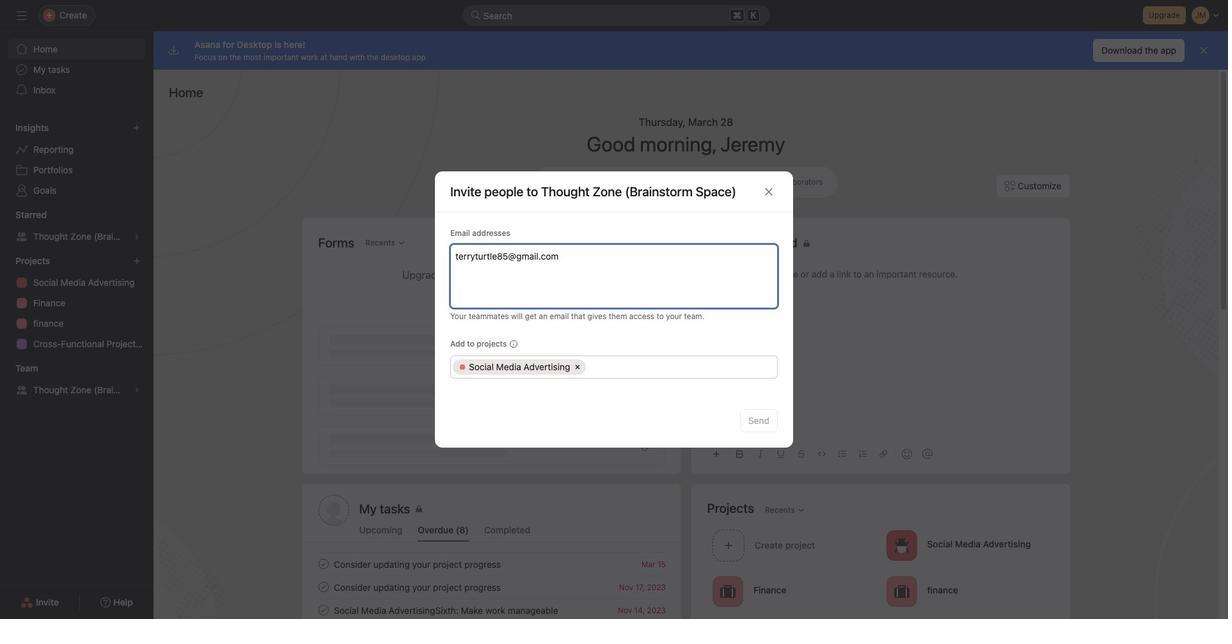 Task type: describe. For each thing, give the bounding box(es) containing it.
teams element
[[0, 357, 154, 403]]

close this dialog image
[[764, 186, 774, 197]]

global element
[[0, 31, 154, 108]]

2 mark complete checkbox from the top
[[316, 603, 331, 618]]

briefcase image
[[720, 584, 735, 599]]

3 mark complete image from the top
[[316, 603, 331, 618]]

name@gmail.com, name@gmail.com, … text field
[[455, 248, 771, 264]]

code image
[[818, 450, 825, 458]]

insights element
[[0, 116, 154, 203]]

italics image
[[756, 450, 764, 458]]

dismiss image
[[1199, 45, 1209, 56]]

Mark complete checkbox
[[316, 556, 331, 572]]

add profile photo image
[[318, 495, 349, 526]]



Task type: locate. For each thing, give the bounding box(es) containing it.
dialog
[[435, 171, 793, 448]]

1 mark complete checkbox from the top
[[316, 579, 331, 595]]

2 mark complete image from the top
[[316, 579, 331, 595]]

None text field
[[591, 359, 771, 375]]

hide sidebar image
[[17, 10, 27, 20]]

briefcase image
[[894, 584, 909, 599]]

Mark complete checkbox
[[316, 579, 331, 595], [316, 603, 331, 618]]

2 vertical spatial mark complete image
[[316, 603, 331, 618]]

list item
[[707, 526, 881, 565], [303, 553, 681, 576], [303, 576, 681, 599], [303, 599, 681, 619]]

cell
[[453, 359, 586, 375]]

bold image
[[736, 450, 744, 458]]

row
[[451, 356, 777, 378]]

at mention image
[[922, 449, 932, 459]]

mark complete image
[[316, 556, 331, 572], [316, 579, 331, 595], [316, 603, 331, 618]]

toolbar
[[707, 439, 1054, 468]]

1 mark complete image from the top
[[316, 556, 331, 572]]

1 vertical spatial mark complete image
[[316, 579, 331, 595]]

underline image
[[777, 450, 784, 458]]

prominent image
[[471, 10, 481, 20]]

1 vertical spatial mark complete checkbox
[[316, 603, 331, 618]]

numbered list image
[[859, 450, 866, 458]]

0 vertical spatial mark complete image
[[316, 556, 331, 572]]

projects element
[[0, 249, 154, 357]]

more information image
[[509, 340, 517, 348]]

bulleted list image
[[838, 450, 846, 458]]

strikethrough image
[[797, 450, 805, 458]]

link image
[[879, 450, 887, 458]]

starred element
[[0, 203, 154, 249]]

0 vertical spatial mark complete checkbox
[[316, 579, 331, 595]]

bug image
[[894, 538, 909, 553]]



Task type: vqa. For each thing, say whether or not it's contained in the screenshot.
the middle 'Meeting'
no



